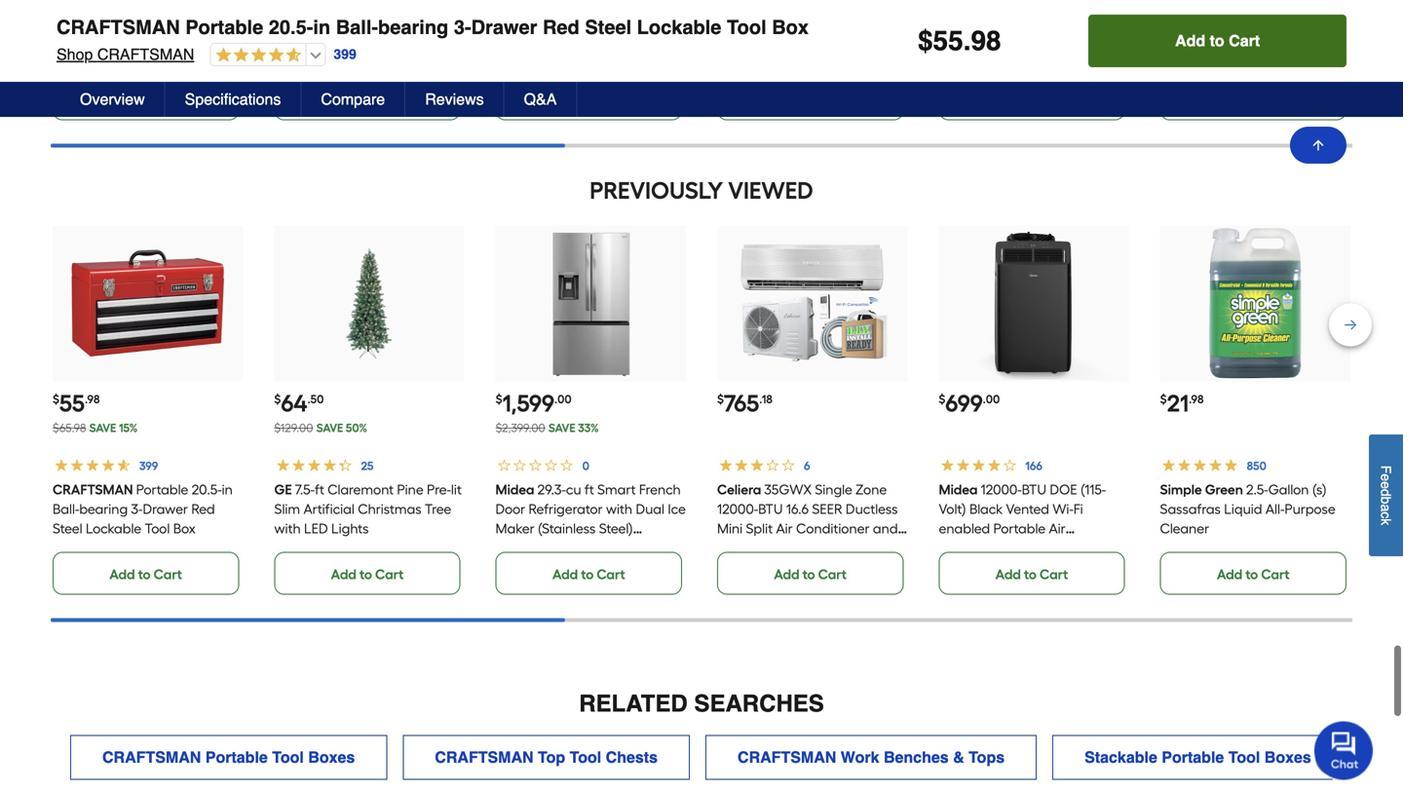 Task type: vqa. For each thing, say whether or not it's contained in the screenshot.
stores
no



Task type: describe. For each thing, give the bounding box(es) containing it.
3- inside 3-piece chrome vanadium steel adjustable wrench set
[[761, 7, 773, 23]]

head
[[1005, 26, 1039, 43]]

case
[[1194, 65, 1227, 82]]

550-
[[1028, 559, 1055, 576]]

bearing inside portable 20.5-in ball-bearing 3-drawer red steel lockable tool box
[[79, 501, 128, 517]]

benches
[[884, 748, 949, 766]]

piece for 7-
[[1254, 7, 1287, 23]]

25- inside 25-piece acetate handle assorted screwdriver set
[[136, 7, 155, 23]]

vented
[[1006, 501, 1049, 517]]

tool for stackable portable tool boxes
[[1229, 748, 1260, 766]]

(115-
[[1081, 481, 1106, 498]]

zone
[[856, 481, 887, 498]]

pack
[[551, 7, 581, 23]]

specifications
[[185, 90, 281, 108]]

stackable portable tool boxes link
[[1053, 735, 1344, 780]]

cleaner
[[1160, 520, 1210, 537]]

green
[[1205, 481, 1243, 498]]

portable for stackable portable tool boxes
[[1162, 748, 1224, 766]]

add to cart link down kobalt 5-pack assorted pliers
[[496, 77, 682, 120]]

$65.98 save 15%
[[53, 421, 138, 435]]

btu inside 12000-btu doe (115- volt) black vented wi-fi enabled portable air conditioner with heater and remote cools 550-sq ft
[[1022, 481, 1046, 498]]

conditioner inside the 35gwx single zone 12000-btu 16.6 seer ductless mini split air conditioner and heater with 25-ft installation kit
[[796, 520, 870, 537]]

add to cart link down shop craftsman
[[53, 77, 239, 120]]

wrench inside 3-piece chrome vanadium steel adjustable wrench set
[[717, 46, 766, 62]]

1 16-oz smooth face steel head fiberglass claw hammer link from the top
[[939, 0, 1129, 64]]

to inside the 64 list item
[[359, 566, 372, 583]]

add for the 64 list item
[[331, 566, 357, 583]]

overview
[[80, 90, 145, 108]]

previously
[[590, 176, 723, 205]]

to inside "button"
[[1210, 32, 1225, 50]]

single
[[815, 481, 852, 498]]

slip
[[387, 7, 409, 23]]

1 horizontal spatial bearing
[[378, 16, 449, 38]]

ball- inside portable 20.5-in ball-bearing 3-drawer red steel lockable tool box
[[53, 501, 79, 517]]

1
[[357, 26, 362, 43]]

to inside 1,599 list item
[[581, 566, 594, 583]]

add to cart link for 2.5-gallon (s) sassafras liquid all-purpose cleaner
[[1160, 552, 1347, 595]]

ge 7.5-ft claremont pine pre-lit slim artificial christmas tree with led lights image
[[293, 227, 445, 380]]

with inside 12000-btu doe (115- volt) black vented wi-fi enabled portable air conditioner with heater and remote cools 550-sq ft
[[1016, 540, 1042, 556]]

2 liner from the left
[[414, 26, 445, 43]]

1,599 list item
[[496, 225, 686, 595]]

with inside 29.3-cu ft smart french door refrigerator with dual ice maker (stainless steel) energy star
[[606, 501, 633, 517]]

point
[[1160, 26, 1192, 43]]

add for 55 list item
[[109, 566, 135, 583]]

add to cart for 765 list item
[[774, 566, 847, 583]]

cart for 1,599 list item
[[597, 566, 625, 583]]

699
[[945, 389, 983, 417]]

non-slip foam drawer liner 1 drawer liner roll
[[274, 7, 447, 62]]

64 list item
[[274, 225, 464, 595]]

.
[[963, 25, 971, 57]]

12000- inside the 35gwx single zone 12000-btu 16.6 seer ductless mini split air conditioner and heater with 25-ft installation kit
[[717, 501, 758, 517]]

1 horizontal spatial assorted
[[584, 7, 639, 23]]

cart for 765 list item
[[818, 566, 847, 583]]

$ 64 .50
[[274, 389, 324, 417]]

cart for 4th list item from right
[[375, 91, 404, 108]]

top
[[538, 748, 565, 766]]

ice
[[668, 501, 686, 517]]

portable for craftsman portable 20.5-in ball-bearing 3-drawer red steel lockable tool box
[[185, 16, 263, 38]]

(sae)
[[1256, 26, 1288, 43]]

black
[[969, 501, 1003, 517]]

add to cart link for portable 20.5-in ball-bearing 3-drawer red steel lockable tool box
[[53, 552, 239, 595]]

ductless
[[846, 501, 898, 517]]

$ 55 . 98
[[918, 25, 1001, 57]]

2 list item from the left
[[274, 0, 464, 120]]

boxes for stackable portable tool boxes
[[1265, 748, 1311, 766]]

cart for 1st list item from the left
[[154, 91, 182, 108]]

to inside 21 list item
[[1246, 566, 1258, 583]]

add to cart for the 64 list item
[[331, 566, 404, 583]]

set inside 3-piece chrome vanadium steel adjustable wrench set
[[769, 46, 789, 62]]

$ for $ 64 .50
[[274, 392, 281, 406]]

to inside 699 list item
[[1024, 566, 1037, 583]]

chrome
[[809, 7, 860, 23]]

craftsman work benches & tops
[[738, 748, 1005, 766]]

shop craftsman
[[57, 45, 194, 63]]

sq
[[1055, 559, 1069, 576]]

mini
[[717, 520, 743, 537]]

enabled
[[939, 520, 990, 537]]

box inside portable 20.5-in ball-bearing 3-drawer red steel lockable tool box
[[173, 520, 196, 537]]

slim
[[274, 501, 300, 517]]

screwdriver
[[159, 26, 232, 43]]

maker
[[496, 520, 535, 537]]

16-oz smooth face steel head fiberglass claw hammer link inside list item
[[939, 7, 1105, 62]]

$ 1,599 .00
[[496, 389, 572, 417]]

$ for $ 55 .98
[[53, 392, 59, 406]]

hammer
[[974, 46, 1029, 62]]

1 horizontal spatial 20.5-
[[269, 16, 313, 38]]

add to cart link for 29.3-cu ft smart french door refrigerator with dual ice maker (stainless steel) energy star
[[496, 552, 682, 595]]

0 vertical spatial ball-
[[336, 16, 378, 38]]

35gwx single zone 12000-btu 16.6 seer ductless mini split air conditioner and heater with 25-ft installation kit
[[717, 481, 898, 576]]

claw
[[939, 46, 971, 62]]

cart for the 64 list item
[[375, 566, 404, 583]]

$ 21 .98
[[1160, 389, 1204, 417]]

boxes for craftsman portable tool boxes
[[308, 748, 355, 766]]

midea 29.3-cu ft smart french door refrigerator with dual ice maker (stainless steel) energy star image
[[515, 227, 667, 380]]

air inside 12000-btu doe (115- volt) black vented wi-fi enabled portable air conditioner with heater and remote cools 550-sq ft
[[1049, 520, 1066, 537]]

fiberglass
[[1042, 26, 1104, 43]]

.98 for 55
[[85, 392, 100, 406]]

craftsman work benches & tops link
[[706, 735, 1037, 780]]

face
[[939, 26, 968, 43]]

celiera 35gwx single zone 12000-btu 16.6 seer ductless mini split air conditioner and heater with 25-ft installation kit image
[[736, 227, 888, 380]]

refrigerator
[[529, 501, 603, 517]]

add for third list item from the right
[[553, 91, 578, 108]]

21
[[1167, 389, 1189, 417]]

artificial
[[303, 501, 354, 517]]

red inside portable 20.5-in ball-bearing 3-drawer red steel lockable tool box
[[191, 501, 215, 517]]

roll
[[274, 46, 296, 62]]

add to cart link for 7.5-ft claremont pine pre-lit slim artificial christmas tree with led lights
[[274, 552, 461, 595]]

and inside 12000-btu doe (115- volt) black vented wi-fi enabled portable air conditioner with heater and remote cools 550-sq ft
[[1091, 540, 1116, 556]]

f e e d b a c k
[[1378, 465, 1394, 525]]

16-oz smooth face steel head fiberglass claw hammer
[[939, 7, 1105, 62]]

7-piece set 12- point standard (sae) combination wrench includes hard case
[[1160, 7, 1348, 82]]

f
[[1378, 465, 1394, 474]]

led
[[304, 520, 328, 537]]

assorted inside 25-piece acetate handle assorted screwdriver set
[[101, 26, 155, 43]]

split
[[746, 520, 773, 537]]

.18
[[759, 392, 773, 406]]

tops
[[969, 748, 1005, 766]]

portable inside portable 20.5-in ball-bearing 3-drawer red steel lockable tool box
[[136, 481, 188, 498]]

add inside "button"
[[1175, 32, 1206, 50]]

fi
[[1073, 501, 1083, 517]]

simple green 2.5-gallon (s) sassafras liquid all-purpose cleaner image
[[1179, 227, 1332, 380]]

add for 1,599 list item
[[553, 566, 578, 583]]

$ 699 .00
[[939, 389, 1000, 417]]

5-
[[539, 7, 551, 23]]

2.5-gallon (s) sassafras liquid all-purpose cleaner
[[1160, 481, 1336, 537]]

drawer inside portable 20.5-in ball-bearing 3-drawer red steel lockable tool box
[[143, 501, 188, 517]]

piece for 25-
[[155, 7, 188, 23]]

save for 1,599
[[549, 421, 575, 435]]

overview button
[[60, 82, 165, 117]]

liquid
[[1224, 501, 1262, 517]]

1 list item from the left
[[53, 0, 243, 120]]

3- inside portable 20.5-in ball-bearing 3-drawer red steel lockable tool box
[[131, 501, 143, 517]]

wi-
[[1052, 501, 1073, 517]]

15%
[[119, 421, 138, 435]]

tool for craftsman top tool chests
[[570, 748, 601, 766]]

viewed
[[728, 176, 813, 205]]

ft inside 7.5-ft claremont pine pre-lit slim artificial christmas tree with led lights
[[315, 481, 324, 498]]

tool for craftsman portable tool boxes
[[272, 748, 304, 766]]

tool inside portable 20.5-in ball-bearing 3-drawer red steel lockable tool box
[[145, 520, 170, 537]]

1 horizontal spatial red
[[543, 16, 580, 38]]

.00 for 699
[[983, 392, 1000, 406]]

1,599
[[502, 389, 554, 417]]

previously viewed heading
[[51, 171, 1353, 210]]

f e e d b a c k button
[[1369, 434, 1403, 556]]

12-
[[1313, 7, 1330, 23]]

.50
[[307, 392, 324, 406]]

add to cart for 1,599 list item
[[553, 566, 625, 583]]

kobalt for kobalt
[[717, 7, 758, 23]]

volt)
[[939, 501, 966, 517]]

cools
[[990, 559, 1024, 576]]

to right q&a button
[[581, 91, 594, 108]]

.98 for 21
[[1189, 392, 1204, 406]]

4 list item from the left
[[717, 0, 908, 120]]

arrow up image
[[1311, 137, 1326, 153]]

installation
[[824, 540, 892, 556]]

$ for $ 21 .98
[[1160, 392, 1167, 406]]

gallon
[[1269, 481, 1309, 498]]



Task type: locate. For each thing, give the bounding box(es) containing it.
12000-
[[981, 481, 1022, 498], [717, 501, 758, 517]]

add to cart link down portable 20.5-in ball-bearing 3-drawer red steel lockable tool box
[[53, 552, 239, 595]]

1 horizontal spatial set
[[769, 46, 789, 62]]

btu up the split
[[758, 501, 783, 517]]

$ for $ 699 .00
[[939, 392, 945, 406]]

purpose
[[1285, 501, 1336, 517]]

0 horizontal spatial red
[[191, 501, 215, 517]]

1 horizontal spatial 55
[[933, 25, 963, 57]]

add to cart down 2.5-gallon (s) sassafras liquid all-purpose cleaner
[[1217, 566, 1290, 583]]

e up b at the bottom right
[[1378, 481, 1394, 489]]

$ inside '$ 21 .98'
[[1160, 392, 1167, 406]]

conditioner down enabled
[[939, 540, 1012, 556]]

0 horizontal spatial set
[[53, 46, 73, 62]]

50%
[[346, 421, 367, 435]]

stackable
[[1085, 748, 1157, 766]]

add for 4th list item from right
[[331, 91, 357, 108]]

add to cart down star
[[553, 566, 625, 583]]

save
[[89, 421, 116, 435], [316, 421, 343, 435], [549, 421, 575, 435]]

cart inside 55 list item
[[154, 566, 182, 583]]

door
[[496, 501, 526, 517]]

kobalt left the 5-
[[496, 7, 536, 23]]

d
[[1378, 489, 1394, 496]]

related
[[579, 690, 688, 717]]

add to cart button
[[1089, 15, 1347, 67]]

2 horizontal spatial 3-
[[761, 7, 773, 23]]

with down the split
[[763, 540, 789, 556]]

add for 21 list item
[[1217, 566, 1243, 583]]

2 16-oz smooth face steel head fiberglass claw hammer link from the top
[[939, 7, 1105, 62]]

cart for 699 list item
[[1040, 566, 1068, 583]]

french
[[639, 481, 681, 498]]

doe
[[1050, 481, 1077, 498]]

cart down steel)
[[597, 566, 625, 583]]

0 horizontal spatial 55
[[59, 389, 85, 417]]

steel)
[[599, 520, 633, 537]]

1 horizontal spatial heater
[[1045, 540, 1088, 556]]

with down slim
[[274, 520, 301, 537]]

heater
[[717, 540, 760, 556], [1045, 540, 1088, 556]]

add to cart for 699 list item
[[996, 566, 1068, 583]]

ft inside 29.3-cu ft smart french door refrigerator with dual ice maker (stainless steel) energy star
[[585, 481, 594, 498]]

&
[[953, 748, 964, 766]]

$ for $ 1,599 .00
[[496, 392, 502, 406]]

(stainless
[[538, 520, 596, 537]]

55 for .98
[[59, 389, 85, 417]]

0 vertical spatial btu
[[1022, 481, 1046, 498]]

20.5- up roll
[[269, 16, 313, 38]]

0 horizontal spatial btu
[[758, 501, 783, 517]]

cart inside the 64 list item
[[375, 566, 404, 583]]

2.5-
[[1246, 481, 1269, 498]]

add to cart up case
[[1175, 32, 1260, 50]]

add to cart inside "button"
[[1175, 32, 1260, 50]]

16.6
[[786, 501, 809, 517]]

add to cart inside 699 list item
[[996, 566, 1068, 583]]

add for 1st list item from the left
[[109, 91, 135, 108]]

$129.00 save 50%
[[274, 421, 367, 435]]

0 vertical spatial assorted
[[584, 7, 639, 23]]

0 horizontal spatial liner
[[323, 26, 354, 43]]

.98 up simple green at the bottom of the page
[[1189, 392, 1204, 406]]

add to cart link down 16.6
[[717, 552, 904, 595]]

cart down christmas
[[375, 566, 404, 583]]

add to cart inside 21 list item
[[1217, 566, 1290, 583]]

2 air from the left
[[1049, 520, 1066, 537]]

1 vertical spatial lockable
[[86, 520, 141, 537]]

2 horizontal spatial save
[[549, 421, 575, 435]]

12000-btu doe (115- volt) black vented wi-fi enabled portable air conditioner with heater and remote cools 550-sq ft
[[939, 481, 1116, 576]]

12000- up "black"
[[981, 481, 1022, 498]]

cart inside 765 list item
[[818, 566, 847, 583]]

bearing
[[378, 16, 449, 38], [79, 501, 128, 517]]

1 vertical spatial 25-
[[793, 540, 812, 556]]

save inside the 64 list item
[[316, 421, 343, 435]]

1 vertical spatial 12000-
[[717, 501, 758, 517]]

0 vertical spatial conditioner
[[796, 520, 870, 537]]

.00 inside $ 1,599 .00
[[554, 392, 572, 406]]

steel inside 16-oz smooth face steel head fiberglass claw hammer
[[972, 26, 1002, 43]]

midea for door
[[496, 481, 535, 498]]

set inside 25-piece acetate handle assorted screwdriver set
[[53, 46, 73, 62]]

pliers
[[642, 7, 675, 23]]

cart right q&a button
[[597, 91, 625, 108]]

e up d
[[1378, 474, 1394, 481]]

to down shop craftsman
[[138, 91, 151, 108]]

save left 33%
[[549, 421, 575, 435]]

assorted up shop craftsman
[[101, 26, 155, 43]]

conditioner
[[796, 520, 870, 537], [939, 540, 1012, 556]]

1 vertical spatial box
[[173, 520, 196, 537]]

to left sq
[[1024, 566, 1037, 583]]

1 horizontal spatial .00
[[983, 392, 1000, 406]]

lights
[[331, 520, 369, 537]]

craftsman portable 20.5-in ball-bearing 3-drawer red steel lockable tool box image
[[72, 227, 224, 380]]

2 .00 from the left
[[983, 392, 1000, 406]]

piece up vanadium
[[773, 7, 806, 23]]

1 horizontal spatial 25-
[[793, 540, 812, 556]]

cart down portable 20.5-in ball-bearing 3-drawer red steel lockable tool box
[[154, 566, 182, 583]]

1 vertical spatial btu
[[758, 501, 783, 517]]

$2,399.00 save 33%
[[496, 421, 599, 435]]

add to cart for 55 list item
[[109, 566, 182, 583]]

$ inside $ 765 .18
[[717, 392, 724, 406]]

ft inside 12000-btu doe (115- volt) black vented wi-fi enabled portable air conditioner with heater and remote cools 550-sq ft
[[1073, 559, 1082, 576]]

add to cart link inside 21 list item
[[1160, 552, 1347, 595]]

portable 20.5-in ball-bearing 3-drawer red steel lockable tool box
[[53, 481, 233, 537]]

and inside the 35gwx single zone 12000-btu 16.6 seer ductless mini split air conditioner and heater with 25-ft installation kit
[[873, 520, 898, 537]]

add to cart link for 35gwx single zone 12000-btu 16.6 seer ductless mini split air conditioner and heater with 25-ft installation kit
[[717, 552, 904, 595]]

1 liner from the left
[[323, 26, 354, 43]]

compare button
[[301, 82, 406, 117]]

3 save from the left
[[549, 421, 575, 435]]

cu
[[566, 481, 581, 498]]

1 horizontal spatial midea
[[939, 481, 978, 498]]

add to cart down "lights"
[[331, 566, 404, 583]]

1 horizontal spatial 12000-
[[981, 481, 1022, 498]]

with inside the 35gwx single zone 12000-btu 16.6 seer ductless mini split air conditioner and heater with 25-ft installation kit
[[763, 540, 789, 556]]

add up hard
[[1175, 32, 1206, 50]]

2 horizontal spatial set
[[1290, 7, 1310, 23]]

1 vertical spatial and
[[1091, 540, 1116, 556]]

1 midea from the left
[[496, 481, 535, 498]]

save left 50%
[[316, 421, 343, 435]]

add to cart for 21 list item
[[1217, 566, 1290, 583]]

kobalt
[[496, 7, 536, 23], [717, 7, 758, 23]]

1 horizontal spatial air
[[1049, 520, 1066, 537]]

ft
[[315, 481, 324, 498], [585, 481, 594, 498], [812, 540, 821, 556], [1073, 559, 1082, 576]]

.98 up $65.98 save 15%
[[85, 392, 100, 406]]

and down the ductless
[[873, 520, 898, 537]]

cart down installation
[[818, 566, 847, 583]]

save inside 1,599 list item
[[549, 421, 575, 435]]

$ inside $ 64 .50
[[274, 392, 281, 406]]

2 midea from the left
[[939, 481, 978, 498]]

add down star
[[553, 566, 578, 583]]

55 for .
[[933, 25, 963, 57]]

1 horizontal spatial boxes
[[1265, 748, 1311, 766]]

to down 16.6
[[803, 566, 815, 583]]

with down smart at the left bottom of page
[[606, 501, 633, 517]]

cart right overview
[[154, 91, 182, 108]]

piece inside 3-piece chrome vanadium steel adjustable wrench set
[[773, 7, 806, 23]]

midea inside 1,599 list item
[[496, 481, 535, 498]]

0 vertical spatial and
[[873, 520, 898, 537]]

steel
[[585, 16, 632, 38], [785, 26, 815, 43], [972, 26, 1002, 43], [53, 520, 82, 537]]

1 vertical spatial 20.5-
[[192, 481, 222, 498]]

.00 inside $ 699 .00
[[983, 392, 1000, 406]]

wrench inside the 7-piece set 12- point standard (sae) combination wrench includes hard case
[[1245, 46, 1294, 62]]

0 horizontal spatial 25-
[[136, 7, 155, 23]]

add to cart down '399'
[[331, 91, 404, 108]]

conditioner down 'seer'
[[796, 520, 870, 537]]

1 horizontal spatial save
[[316, 421, 343, 435]]

2 save from the left
[[316, 421, 343, 435]]

1 .00 from the left
[[554, 392, 572, 406]]

air inside the 35gwx single zone 12000-btu 16.6 seer ductless mini split air conditioner and heater with 25-ft installation kit
[[776, 520, 793, 537]]

$ inside $ 1,599 .00
[[496, 392, 502, 406]]

1 save from the left
[[89, 421, 116, 435]]

wrench down vanadium
[[717, 46, 766, 62]]

1 vertical spatial red
[[191, 501, 215, 517]]

1 horizontal spatial .98
[[1189, 392, 1204, 406]]

with inside 7.5-ft claremont pine pre-lit slim artificial christmas tree with led lights
[[274, 520, 301, 537]]

20.5- left ge
[[192, 481, 222, 498]]

add to cart down installation
[[774, 566, 847, 583]]

craftsman top tool chests link
[[403, 735, 690, 780]]

cart for third list item from the right
[[597, 91, 625, 108]]

pre-
[[427, 481, 451, 498]]

midea inside 699 list item
[[939, 481, 978, 498]]

steel inside 3-piece chrome vanadium steel adjustable wrench set
[[785, 26, 815, 43]]

765 list item
[[717, 225, 908, 595]]

save for 64
[[316, 421, 343, 435]]

add down liquid
[[1217, 566, 1243, 583]]

.98 inside '$ 21 .98'
[[1189, 392, 1204, 406]]

in left the 1
[[313, 16, 330, 38]]

1 kobalt from the left
[[496, 7, 536, 23]]

0 horizontal spatial heater
[[717, 540, 760, 556]]

chat invite button image
[[1315, 721, 1374, 780]]

non-
[[358, 7, 387, 23]]

to down 2.5-gallon (s) sassafras liquid all-purpose cleaner
[[1246, 566, 1258, 583]]

claremont
[[327, 481, 394, 498]]

air down wi-
[[1049, 520, 1066, 537]]

heater up sq
[[1045, 540, 1088, 556]]

7.5-ft claremont pine pre-lit slim artificial christmas tree with led lights
[[274, 481, 462, 537]]

related searches
[[579, 690, 824, 717]]

add to cart link down vented
[[939, 552, 1125, 595]]

1 vertical spatial assorted
[[101, 26, 155, 43]]

searches
[[694, 690, 824, 717]]

0 horizontal spatial 20.5-
[[192, 481, 222, 498]]

1 wrench from the left
[[717, 46, 766, 62]]

add to cart down shop craftsman
[[109, 91, 182, 108]]

add down pack
[[553, 91, 578, 108]]

midea for black
[[939, 481, 978, 498]]

1 horizontal spatial 3-
[[454, 16, 471, 38]]

piece up screwdriver
[[155, 7, 188, 23]]

liner
[[323, 26, 354, 43], [414, 26, 445, 43]]

add to cart inside 55 list item
[[109, 566, 182, 583]]

portable for craftsman portable tool boxes
[[205, 748, 268, 766]]

c
[[1378, 512, 1394, 518]]

0 horizontal spatial midea
[[496, 481, 535, 498]]

699 list item
[[939, 225, 1129, 595]]

$ for $ 765 .18
[[717, 392, 724, 406]]

cart down 7-
[[1229, 32, 1260, 50]]

kit
[[717, 559, 733, 576]]

to down portable 20.5-in ball-bearing 3-drawer red steel lockable tool box
[[138, 566, 151, 583]]

remote
[[939, 559, 986, 576]]

add for 765 list item
[[774, 566, 800, 583]]

ft inside the 35gwx single zone 12000-btu 16.6 seer ductless mini split air conditioner and heater with 25-ft installation kit
[[812, 540, 821, 556]]

3 list item from the left
[[496, 0, 686, 120]]

set inside the 7-piece set 12- point standard (sae) combination wrench includes hard case
[[1290, 7, 1310, 23]]

1 vertical spatial conditioner
[[939, 540, 1012, 556]]

1 horizontal spatial liner
[[414, 26, 445, 43]]

25- inside the 35gwx single zone 12000-btu 16.6 seer ductless mini split air conditioner and heater with 25-ft installation kit
[[793, 540, 812, 556]]

0 horizontal spatial box
[[173, 520, 196, 537]]

0 horizontal spatial 12000-
[[717, 501, 758, 517]]

liner down foam
[[414, 26, 445, 43]]

25- up shop craftsman
[[136, 7, 155, 23]]

2 e from the top
[[1378, 481, 1394, 489]]

0 horizontal spatial assorted
[[101, 26, 155, 43]]

1 vertical spatial 55
[[59, 389, 85, 417]]

heater down the mini
[[717, 540, 760, 556]]

55 list item
[[53, 225, 243, 595]]

to down (stainless
[[581, 566, 594, 583]]

craftsman
[[53, 7, 133, 23], [274, 7, 355, 23], [1160, 7, 1241, 23], [57, 16, 180, 38], [97, 45, 194, 63], [53, 481, 133, 498], [102, 748, 201, 766], [435, 748, 534, 766], [738, 748, 836, 766]]

2 .98 from the left
[[1189, 392, 1204, 406]]

cart inside add to cart "button"
[[1229, 32, 1260, 50]]

ball-
[[336, 16, 378, 38], [53, 501, 79, 517]]

12000- down celiera in the right bottom of the page
[[717, 501, 758, 517]]

assorted right pack
[[584, 7, 639, 23]]

0 vertical spatial box
[[772, 16, 809, 38]]

cart for 21 list item
[[1261, 566, 1290, 583]]

save left 15%
[[89, 421, 116, 435]]

in inside portable 20.5-in ball-bearing 3-drawer red steel lockable tool box
[[222, 481, 233, 498]]

add to cart link down 2.5-gallon (s) sassafras liquid all-purpose cleaner
[[1160, 552, 1347, 595]]

4.6 stars image
[[211, 47, 301, 65]]

btu inside the 35gwx single zone 12000-btu 16.6 seer ductless mini split air conditioner and heater with 25-ft installation kit
[[758, 501, 783, 517]]

0 vertical spatial 12000-
[[981, 481, 1022, 498]]

0 horizontal spatial piece
[[155, 7, 188, 23]]

add inside 765 list item
[[774, 566, 800, 583]]

btu up vented
[[1022, 481, 1046, 498]]

1 horizontal spatial conditioner
[[939, 540, 1012, 556]]

with up 550-
[[1016, 540, 1042, 556]]

tree
[[425, 501, 451, 517]]

1 horizontal spatial btu
[[1022, 481, 1046, 498]]

star
[[549, 540, 580, 556]]

portable inside 12000-btu doe (115- volt) black vented wi-fi enabled portable air conditioner with heater and remote cools 550-sq ft
[[993, 520, 1045, 537]]

heater inside the 35gwx single zone 12000-btu 16.6 seer ductless mini split air conditioner and heater with 25-ft installation kit
[[717, 540, 760, 556]]

3- down 15%
[[131, 501, 143, 517]]

craftsman portable tool boxes
[[102, 748, 355, 766]]

0 horizontal spatial and
[[873, 520, 898, 537]]

$ 765 .18
[[717, 389, 773, 417]]

add to cart for 1st list item from the left
[[109, 91, 182, 108]]

cart inside 21 list item
[[1261, 566, 1290, 583]]

add to cart link inside the 64 list item
[[274, 552, 461, 595]]

0 horizontal spatial save
[[89, 421, 116, 435]]

64
[[281, 389, 307, 417]]

1 horizontal spatial wrench
[[1245, 46, 1294, 62]]

air
[[776, 520, 793, 537], [1049, 520, 1066, 537]]

pine
[[397, 481, 423, 498]]

add to cart down vented
[[996, 566, 1068, 583]]

1 horizontal spatial ball-
[[336, 16, 378, 38]]

and down (115-
[[1091, 540, 1116, 556]]

2 wrench from the left
[[1245, 46, 1294, 62]]

1 horizontal spatial in
[[313, 16, 330, 38]]

piece inside the 7-piece set 12- point standard (sae) combination wrench includes hard case
[[1254, 7, 1287, 23]]

1 vertical spatial ball-
[[53, 501, 79, 517]]

portable inside stackable portable tool boxes link
[[1162, 748, 1224, 766]]

set down vanadium
[[769, 46, 789, 62]]

2 kobalt from the left
[[717, 7, 758, 23]]

1 air from the left
[[776, 520, 793, 537]]

1 vertical spatial bearing
[[79, 501, 128, 517]]

piece inside 25-piece acetate handle assorted screwdriver set
[[155, 7, 188, 23]]

1 boxes from the left
[[308, 748, 355, 766]]

piece up (sae)
[[1254, 7, 1287, 23]]

steel inside portable 20.5-in ball-bearing 3-drawer red steel lockable tool box
[[53, 520, 82, 537]]

.98 inside $ 55 .98
[[85, 392, 100, 406]]

piece for 3-
[[773, 7, 806, 23]]

save inside 55 list item
[[89, 421, 116, 435]]

to inside 55 list item
[[138, 566, 151, 583]]

midea up the volt)
[[939, 481, 978, 498]]

kobalt up vanadium
[[717, 7, 758, 23]]

20.5- inside portable 20.5-in ball-bearing 3-drawer red steel lockable tool box
[[192, 481, 222, 498]]

2 boxes from the left
[[1265, 748, 1311, 766]]

sassafras
[[1160, 501, 1221, 517]]

0 vertical spatial red
[[543, 16, 580, 38]]

conditioner inside 12000-btu doe (115- volt) black vented wi-fi enabled portable air conditioner with heater and remote cools 550-sq ft
[[939, 540, 1012, 556]]

add inside 1,599 list item
[[553, 566, 578, 583]]

0 horizontal spatial ball-
[[53, 501, 79, 517]]

christmas
[[358, 501, 421, 517]]

$65.98
[[53, 421, 86, 435]]

simple green
[[1160, 481, 1243, 498]]

stackable portable tool boxes
[[1085, 748, 1311, 766]]

craftsman portable tool boxes link
[[70, 735, 387, 780]]

midea up door
[[496, 481, 535, 498]]

heater inside 12000-btu doe (115- volt) black vented wi-fi enabled portable air conditioner with heater and remote cools 550-sq ft
[[1045, 540, 1088, 556]]

cart inside 699 list item
[[1040, 566, 1068, 583]]

0 horizontal spatial kobalt
[[496, 7, 536, 23]]

add inside 55 list item
[[109, 566, 135, 583]]

cart right the cools
[[1040, 566, 1068, 583]]

add for 699 list item
[[996, 566, 1021, 583]]

ball- down $65.98
[[53, 501, 79, 517]]

ft up artificial
[[315, 481, 324, 498]]

craftsman inside 55 list item
[[53, 481, 133, 498]]

21 list item
[[1160, 225, 1351, 595]]

1 vertical spatial in
[[222, 481, 233, 498]]

add to cart link inside 699 list item
[[939, 552, 1125, 595]]

add to cart down kobalt 5-pack assorted pliers
[[553, 91, 625, 108]]

and
[[873, 520, 898, 537], [1091, 540, 1116, 556]]

0 vertical spatial 20.5-
[[269, 16, 313, 38]]

add to cart down portable 20.5-in ball-bearing 3-drawer red steel lockable tool box
[[109, 566, 182, 583]]

add to cart for 4th list item from right
[[331, 91, 404, 108]]

0 vertical spatial 25-
[[136, 7, 155, 23]]

cart inside 1,599 list item
[[597, 566, 625, 583]]

arrow right image
[[1324, 748, 1344, 767]]

cart for 55 list item
[[154, 566, 182, 583]]

reviews
[[425, 90, 484, 108]]

kobalt for kobalt 5-pack assorted pliers
[[496, 7, 536, 23]]

1 horizontal spatial lockable
[[637, 16, 721, 38]]

2 horizontal spatial piece
[[1254, 7, 1287, 23]]

to down "lights"
[[359, 566, 372, 583]]

add to cart link down "lights"
[[274, 552, 461, 595]]

1 heater from the left
[[717, 540, 760, 556]]

$ for $ 55 . 98
[[918, 25, 933, 57]]

0 horizontal spatial boxes
[[308, 748, 355, 766]]

0 horizontal spatial .00
[[554, 392, 572, 406]]

wrench down (sae)
[[1245, 46, 1294, 62]]

add to cart link for 12000-btu doe (115- volt) black vented wi-fi enabled portable air conditioner with heater and remote cools 550-sq ft
[[939, 552, 1125, 595]]

list item
[[53, 0, 243, 120], [274, 0, 464, 120], [496, 0, 686, 120], [717, 0, 908, 120], [1160, 0, 1351, 120]]

cart left reviews at the left of page
[[375, 91, 404, 108]]

add to cart link down '399'
[[274, 77, 461, 120]]

add inside 21 list item
[[1217, 566, 1243, 583]]

ball- up '399'
[[336, 16, 378, 38]]

add right kit
[[774, 566, 800, 583]]

lockable
[[637, 16, 721, 38], [86, 520, 141, 537]]

midea 12000-btu doe (115-volt) black vented wi-fi enabled portable air conditioner with heater and remote cools 550-sq ft image
[[958, 227, 1110, 380]]

55 up $65.98
[[59, 389, 85, 417]]

1 .98 from the left
[[85, 392, 100, 406]]

add to cart inside the 64 list item
[[331, 566, 404, 583]]

add to cart for third list item from the right
[[553, 91, 625, 108]]

33%
[[578, 421, 599, 435]]

acetate
[[192, 7, 240, 23]]

25- down 16.6
[[793, 540, 812, 556]]

0 horizontal spatial 3-
[[131, 501, 143, 517]]

reviews button
[[406, 82, 504, 117]]

cart
[[1229, 32, 1260, 50], [154, 91, 182, 108], [375, 91, 404, 108], [597, 91, 625, 108], [154, 566, 182, 583], [375, 566, 404, 583], [597, 566, 625, 583], [818, 566, 847, 583], [1040, 566, 1068, 583], [1261, 566, 1290, 583]]

1 horizontal spatial box
[[772, 16, 809, 38]]

$ inside $ 699 .00
[[939, 392, 945, 406]]

with
[[606, 501, 633, 517], [274, 520, 301, 537], [763, 540, 789, 556], [1016, 540, 1042, 556]]

0 horizontal spatial conditioner
[[796, 520, 870, 537]]

oz
[[1039, 7, 1053, 23]]

5 list item from the left
[[1160, 0, 1351, 120]]

3- up vanadium
[[761, 7, 773, 23]]

0 vertical spatial lockable
[[637, 16, 721, 38]]

16-oz smooth face steel head fiberglass claw hammer list item
[[939, 0, 1129, 120]]

q&a
[[524, 90, 557, 108]]

liner up '399'
[[323, 26, 354, 43]]

a
[[1378, 504, 1394, 512]]

1 horizontal spatial piece
[[773, 7, 806, 23]]

set left the 12-
[[1290, 7, 1310, 23]]

add to cart link
[[53, 77, 239, 120], [274, 77, 461, 120], [496, 77, 682, 120], [53, 552, 239, 595], [274, 552, 461, 595], [496, 552, 682, 595], [717, 552, 904, 595], [939, 552, 1125, 595], [1160, 552, 1347, 595]]

55 inside list item
[[59, 389, 85, 417]]

cart down all-
[[1261, 566, 1290, 583]]

$2,399.00
[[496, 421, 545, 435]]

765
[[724, 389, 759, 417]]

0 horizontal spatial lockable
[[86, 520, 141, 537]]

0 vertical spatial bearing
[[378, 16, 449, 38]]

1 horizontal spatial kobalt
[[717, 7, 758, 23]]

3 piece from the left
[[1254, 7, 1287, 23]]

in left ge
[[222, 481, 233, 498]]

0 vertical spatial 55
[[933, 25, 963, 57]]

lit
[[451, 481, 462, 498]]

0 horizontal spatial bearing
[[79, 501, 128, 517]]

add to cart inside 1,599 list item
[[553, 566, 625, 583]]

portable inside craftsman portable tool boxes link
[[205, 748, 268, 766]]

0 vertical spatial in
[[313, 16, 330, 38]]

celiera
[[717, 481, 761, 498]]

add inside the 64 list item
[[331, 566, 357, 583]]

1 horizontal spatial and
[[1091, 540, 1116, 556]]

add down shop craftsman
[[109, 91, 135, 108]]

16-
[[1022, 7, 1039, 23]]

0 horizontal spatial .98
[[85, 392, 100, 406]]

55 left 98
[[933, 25, 963, 57]]

save for 55
[[89, 421, 116, 435]]

add inside 699 list item
[[996, 566, 1021, 583]]

1 e from the top
[[1378, 474, 1394, 481]]

red up q&a
[[543, 16, 580, 38]]

hard
[[1160, 65, 1191, 82]]

add down '399'
[[331, 91, 357, 108]]

to down the non-slip foam drawer liner 1 drawer liner roll
[[359, 91, 372, 108]]

0 horizontal spatial in
[[222, 481, 233, 498]]

add to cart link inside 1,599 list item
[[496, 552, 682, 595]]

add to cart link inside 765 list item
[[717, 552, 904, 595]]

2 piece from the left
[[773, 7, 806, 23]]

.00 for 1,599
[[554, 392, 572, 406]]

add to cart inside 765 list item
[[774, 566, 847, 583]]

2 heater from the left
[[1045, 540, 1088, 556]]

add to cart link down (stainless
[[496, 552, 682, 595]]

add left 550-
[[996, 566, 1021, 583]]

12000- inside 12000-btu doe (115- volt) black vented wi-fi enabled portable air conditioner with heater and remote cools 550-sq ft
[[981, 481, 1022, 498]]

3- right foam
[[454, 16, 471, 38]]

add to cart link inside 55 list item
[[53, 552, 239, 595]]

3-
[[761, 7, 773, 23], [454, 16, 471, 38], [131, 501, 143, 517]]

0 horizontal spatial wrench
[[717, 46, 766, 62]]

$ inside $ 55 .98
[[53, 392, 59, 406]]

to inside 765 list item
[[803, 566, 815, 583]]

0 horizontal spatial air
[[776, 520, 793, 537]]

set down 'handle' in the top of the page
[[53, 46, 73, 62]]

add down "lights"
[[331, 566, 357, 583]]

98
[[971, 25, 1001, 57]]

1 piece from the left
[[155, 7, 188, 23]]

lockable inside portable 20.5-in ball-bearing 3-drawer red steel lockable tool box
[[86, 520, 141, 537]]



